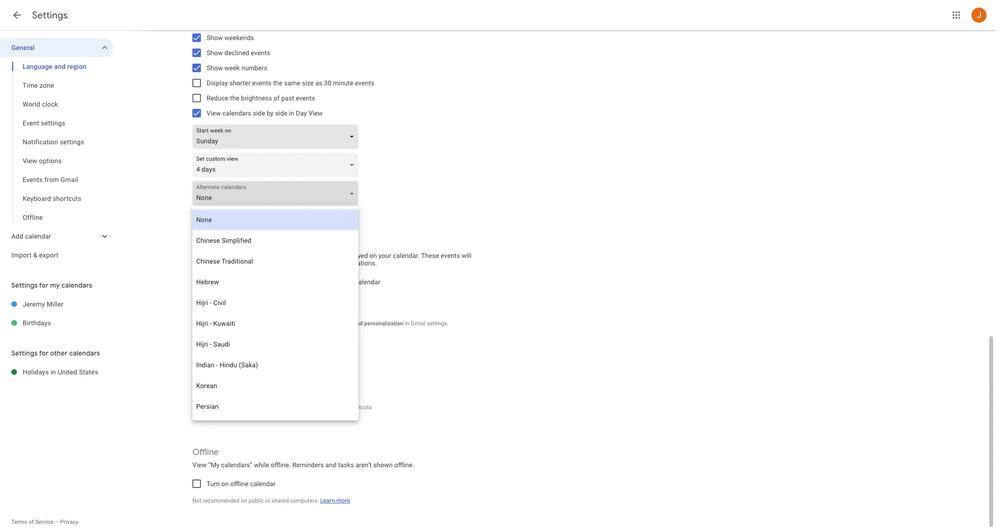 Task type: describe. For each thing, give the bounding box(es) containing it.
settings for other calendars
[[11, 349, 100, 358]]

view left options
[[23, 157, 37, 165]]

recommended
[[203, 498, 239, 504]]

options
[[39, 157, 62, 165]]

gmail inside to get events from gmail, you must also turn on smart features and personalization in gmail settings. learn more
[[411, 320, 425, 327]]

show declined events
[[207, 49, 270, 57]]

birthdays tree item
[[0, 314, 113, 333]]

view down 'reduce' in the top of the page
[[207, 109, 221, 117]]

gmail up track
[[240, 238, 262, 249]]

list
[[284, 404, 292, 411]]

weekends
[[225, 34, 254, 42]]

gmail,
[[241, 320, 257, 327]]

things
[[258, 259, 276, 267]]

to get events from gmail, you must also turn on smart features and personalization in gmail settings. learn more
[[192, 320, 449, 334]]

events for events from gmail
[[23, 176, 43, 183]]

0 vertical spatial learn more link
[[192, 327, 222, 334]]

other inside events from gmail gmail can automatically create events that can be displayed on your calendar. these events will help you keep track of things like flights and other reservations.
[[322, 259, 337, 267]]

1 horizontal spatial learn more link
[[320, 497, 350, 505]]

events from gmail gmail can automatically create events that can be displayed on your calendar. these events will help you keep track of things like flights and other reservations.
[[192, 238, 471, 267]]

group containing language and region
[[0, 57, 113, 227]]

reminders
[[292, 461, 324, 469]]

in inside to get events from gmail, you must also turn on smart features and personalization in gmail settings. learn more
[[405, 320, 409, 327]]

30
[[324, 79, 331, 87]]

on inside to get events from gmail, you must also turn on smart features and personalization in gmail settings. learn more
[[306, 320, 313, 327]]

reduce
[[207, 94, 228, 102]]

settings for my calendars
[[11, 281, 92, 290]]

to
[[254, 404, 259, 411]]

personalization
[[364, 320, 404, 327]]

1 side from the left
[[253, 109, 265, 117]]

alternate calendars list box
[[192, 206, 358, 421]]

settings heading
[[32, 9, 68, 21]]

1 vertical spatial calendar
[[355, 278, 380, 286]]

settings for my calendars tree
[[0, 295, 113, 333]]

clock
[[42, 100, 58, 108]]

and inside to get events from gmail, you must also turn on smart features and personalization in gmail settings. learn more
[[353, 320, 363, 327]]

shortcuts inside group
[[53, 195, 82, 202]]

show for show week numbers
[[207, 64, 223, 72]]

event settings
[[23, 119, 65, 127]]

past
[[281, 94, 294, 102]]

more inside to get events from gmail, you must also turn on smart features and personalization in gmail settings. learn more
[[209, 327, 222, 334]]

to
[[192, 320, 199, 327]]

1 vertical spatial by
[[310, 278, 317, 286]]

"?"
[[246, 404, 252, 411]]

of left past
[[274, 94, 280, 102]]

press question mark "?" to show the list of available keyboard shortcuts
[[192, 404, 372, 411]]

of right list
[[293, 404, 298, 411]]

shown
[[373, 461, 393, 469]]

displayed
[[340, 252, 368, 259]]

korean option
[[192, 375, 358, 396]]

press
[[192, 404, 207, 411]]

1 vertical spatial keyboard shortcuts
[[192, 367, 268, 378]]

calendar.
[[393, 252, 420, 259]]

world
[[23, 100, 40, 108]]

as
[[315, 79, 322, 87]]

1 vertical spatial the
[[230, 94, 239, 102]]

privacy
[[60, 519, 78, 525]]

computers.
[[290, 498, 319, 504]]

0 vertical spatial keyboard
[[23, 195, 51, 202]]

offline for offline view "my calendars" while offline. reminders and tasks aren't shown offline.
[[192, 447, 219, 458]]

will
[[462, 252, 471, 259]]

events inside to get events from gmail, you must also turn on smart features and personalization in gmail settings. learn more
[[210, 320, 226, 327]]

holidays in united states tree item
[[0, 363, 113, 382]]

–
[[55, 519, 59, 525]]

world clock
[[23, 100, 58, 108]]

chinese simplified option
[[192, 230, 358, 251]]

time zone
[[23, 82, 54, 89]]

question
[[208, 404, 230, 411]]

add calendar
[[11, 233, 51, 240]]

time
[[23, 82, 38, 89]]

settings for event settings
[[41, 119, 65, 127]]

offline view "my calendars" while offline. reminders and tasks aren't shown offline.
[[192, 447, 414, 469]]

go back image
[[11, 9, 23, 21]]

import & export
[[11, 251, 59, 259]]

events down size
[[296, 94, 315, 102]]

hijri - kuwaiti option
[[192, 313, 358, 334]]

and inside events from gmail gmail can automatically create events that can be displayed on your calendar. these events will help you keep track of things like flights and other reservations.
[[310, 259, 320, 267]]

from for events from gmail gmail can automatically create events that can be displayed on your calendar. these events will help you keep track of things like flights and other reservations.
[[220, 238, 238, 249]]

calendars for settings for other calendars
[[69, 349, 100, 358]]

notification
[[23, 138, 58, 146]]

available
[[300, 404, 322, 411]]

general
[[11, 44, 35, 51]]

events up reduce the brightness of past events
[[252, 79, 272, 87]]

day
[[296, 109, 307, 117]]

turn
[[207, 480, 220, 488]]

numbers
[[241, 64, 267, 72]]

for for my
[[39, 281, 48, 290]]

gmail left keep
[[192, 252, 210, 259]]

holidays in united states link
[[23, 363, 113, 382]]

hijri - civil option
[[192, 292, 358, 313]]

from inside to get events from gmail, you must also turn on smart features and personalization in gmail settings. learn more
[[228, 320, 240, 327]]

calendars for settings for my calendars
[[61, 281, 92, 290]]

notification settings
[[23, 138, 84, 146]]

1 vertical spatial learn
[[320, 497, 335, 505]]

holidays
[[23, 368, 49, 376]]

terms
[[11, 519, 27, 525]]

shorter
[[230, 79, 251, 87]]

0 vertical spatial the
[[273, 79, 283, 87]]

these
[[421, 252, 439, 259]]

0 vertical spatial calendars
[[222, 109, 251, 117]]

region
[[67, 63, 86, 70]]

add
[[11, 233, 23, 240]]

not
[[192, 498, 202, 504]]

events down track
[[225, 278, 244, 286]]

gmail down be on the top left of the page
[[319, 278, 336, 286]]

2 can from the left
[[319, 252, 330, 259]]

help
[[192, 259, 205, 267]]

learn inside to get events from gmail, you must also turn on smart features and personalization in gmail settings. learn more
[[192, 327, 207, 334]]

1 horizontal spatial more
[[336, 497, 350, 505]]

privacy link
[[60, 519, 78, 525]]

be
[[331, 252, 338, 259]]

0 vertical spatial by
[[267, 109, 274, 117]]

created
[[287, 278, 309, 286]]

in inside tree item
[[51, 368, 56, 376]]

settings for settings
[[32, 9, 68, 21]]

event
[[23, 119, 39, 127]]

shared
[[272, 498, 289, 504]]

in left day
[[289, 109, 294, 117]]

like
[[278, 259, 288, 267]]

0 horizontal spatial keyboard shortcuts
[[23, 195, 82, 202]]

reservations.
[[339, 259, 377, 267]]

on inside events from gmail gmail can automatically create events that can be displayed on your calendar. these events will help you keep track of things like flights and other reservations.
[[370, 252, 377, 259]]

show week numbers
[[207, 64, 267, 72]]

"my
[[208, 461, 220, 469]]

view inside offline view "my calendars" while offline. reminders and tasks aren't shown offline.
[[192, 461, 207, 469]]

public
[[249, 498, 264, 504]]

flights
[[290, 259, 308, 267]]

2 side from the left
[[275, 109, 287, 117]]

reduce the brightness of past events
[[207, 94, 315, 102]]

not recommended on public or shared computers. learn more
[[192, 497, 350, 505]]

mark
[[231, 404, 244, 411]]

birthdays
[[23, 319, 51, 327]]

united
[[58, 368, 77, 376]]



Task type: locate. For each thing, give the bounding box(es) containing it.
show left weekends
[[207, 34, 223, 42]]

keyboard
[[23, 195, 51, 202], [192, 367, 229, 378]]

2 vertical spatial calendars
[[69, 349, 100, 358]]

settings right go back icon
[[32, 9, 68, 21]]

0 horizontal spatial my
[[50, 281, 60, 290]]

or
[[265, 498, 270, 504]]

1 can from the left
[[211, 252, 222, 259]]

of
[[274, 94, 280, 102], [251, 259, 257, 267], [293, 404, 298, 411], [29, 519, 34, 525]]

keyboard shortcuts down events from gmail
[[23, 195, 82, 202]]

offline up the add calendar
[[23, 214, 43, 221]]

language and region
[[23, 63, 86, 70]]

and left tasks
[[325, 461, 336, 469]]

1 horizontal spatial you
[[258, 320, 267, 327]]

events
[[23, 176, 43, 183], [192, 238, 218, 249]]

size
[[302, 79, 314, 87]]

2 vertical spatial calendar
[[250, 480, 276, 488]]

show for show events automatically created by gmail in my calendar
[[207, 278, 223, 286]]

track
[[234, 259, 249, 267]]

1 horizontal spatial by
[[310, 278, 317, 286]]

calendar
[[25, 233, 51, 240], [355, 278, 380, 286], [250, 480, 276, 488]]

3 show from the top
[[207, 64, 223, 72]]

1 horizontal spatial keyboard shortcuts
[[192, 367, 268, 378]]

that
[[306, 252, 317, 259]]

while
[[254, 461, 269, 469]]

1 vertical spatial keyboard
[[323, 404, 346, 411]]

hijri - saudi option
[[192, 334, 358, 355]]

my
[[344, 278, 353, 286], [50, 281, 60, 290]]

events up help
[[192, 238, 218, 249]]

calendar up &
[[25, 233, 51, 240]]

you
[[207, 259, 217, 267], [258, 320, 267, 327]]

automatically left create
[[223, 252, 263, 259]]

for up jeremy miller at the bottom left
[[39, 281, 48, 290]]

show for show weekends
[[207, 34, 223, 42]]

and right "features"
[[353, 320, 363, 327]]

keyboard right available
[[323, 404, 346, 411]]

create
[[265, 252, 283, 259]]

of right the terms on the bottom
[[29, 519, 34, 525]]

terms of service link
[[11, 519, 54, 525]]

group
[[0, 57, 113, 227]]

events
[[251, 49, 270, 57], [252, 79, 272, 87], [355, 79, 374, 87], [296, 94, 315, 102], [285, 252, 304, 259], [441, 252, 460, 259], [225, 278, 244, 286], [210, 320, 226, 327]]

settings for settings for other calendars
[[11, 349, 38, 358]]

show events automatically created by gmail in my calendar
[[207, 278, 380, 286]]

0 vertical spatial other
[[322, 259, 337, 267]]

1 vertical spatial learn more link
[[320, 497, 350, 505]]

gmail down options
[[61, 176, 78, 183]]

1 horizontal spatial events
[[192, 238, 218, 249]]

events right 'get'
[[210, 320, 226, 327]]

offline inside offline view "my calendars" while offline. reminders and tasks aren't shown offline.
[[192, 447, 219, 458]]

0 horizontal spatial other
[[50, 349, 68, 358]]

keyboard shortcuts up the enable
[[192, 367, 268, 378]]

you right help
[[207, 259, 217, 267]]

calendar down reservations.
[[355, 278, 380, 286]]

1 horizontal spatial side
[[275, 109, 287, 117]]

the left same
[[273, 79, 283, 87]]

0 vertical spatial learn
[[192, 327, 207, 334]]

1 vertical spatial automatically
[[245, 278, 285, 286]]

events left will
[[441, 252, 460, 259]]

other right that
[[322, 259, 337, 267]]

calendars up jeremy miller tree item
[[61, 281, 92, 290]]

settings up notification settings
[[41, 119, 65, 127]]

jeremy miller
[[23, 300, 64, 308]]

view right day
[[309, 109, 323, 117]]

jeremy
[[23, 300, 45, 308]]

chinese traditional option
[[192, 251, 358, 272]]

1 vertical spatial other
[[50, 349, 68, 358]]

other
[[322, 259, 337, 267], [50, 349, 68, 358]]

1 horizontal spatial keyboard
[[323, 404, 346, 411]]

side down past
[[275, 109, 287, 117]]

by right the created
[[310, 278, 317, 286]]

on inside not recommended on public or shared computers. learn more
[[241, 498, 247, 504]]

4 show from the top
[[207, 278, 223, 286]]

of right track
[[251, 259, 257, 267]]

1 horizontal spatial can
[[319, 252, 330, 259]]

offline for offline
[[23, 214, 43, 221]]

settings up holidays
[[11, 349, 38, 358]]

settings
[[32, 9, 68, 21], [11, 281, 38, 290], [11, 349, 38, 358]]

events for events from gmail gmail can automatically create events that can be displayed on your calendar. these events will help you keep track of things like flights and other reservations.
[[192, 238, 218, 249]]

in right personalization
[[405, 320, 409, 327]]

and right the flights
[[310, 259, 320, 267]]

other up holidays in united states
[[50, 349, 68, 358]]

turn on offline calendar
[[207, 480, 276, 488]]

0 horizontal spatial by
[[267, 109, 274, 117]]

keyboard up the mark
[[228, 387, 255, 394]]

0 horizontal spatial can
[[211, 252, 222, 259]]

of inside events from gmail gmail can automatically create events that can be displayed on your calendar. these events will help you keep track of things like flights and other reservations.
[[251, 259, 257, 267]]

1 vertical spatial keyboard
[[192, 367, 229, 378]]

more
[[209, 327, 222, 334], [336, 497, 350, 505]]

the down shorter
[[230, 94, 239, 102]]

0 horizontal spatial side
[[253, 109, 265, 117]]

enable keyboard shortcuts
[[207, 387, 284, 394]]

keyboard shortcuts
[[23, 195, 82, 202], [192, 367, 268, 378]]

the left list
[[275, 404, 283, 411]]

2 vertical spatial from
[[228, 320, 240, 327]]

1 vertical spatial settings
[[11, 281, 38, 290]]

automatically
[[223, 252, 263, 259], [245, 278, 285, 286]]

0 vertical spatial keyboard shortcuts
[[23, 195, 82, 202]]

2 offline. from the left
[[394, 461, 414, 469]]

0 horizontal spatial you
[[207, 259, 217, 267]]

events from gmail
[[23, 176, 78, 183]]

settings up options
[[60, 138, 84, 146]]

can
[[211, 252, 222, 259], [319, 252, 330, 259]]

2 show from the top
[[207, 49, 223, 57]]

0 horizontal spatial offline.
[[271, 461, 291, 469]]

view calendars side by side in day view
[[207, 109, 323, 117]]

keyboard
[[228, 387, 255, 394], [323, 404, 346, 411]]

0 vertical spatial you
[[207, 259, 217, 267]]

view options
[[23, 157, 62, 165]]

more right 'get'
[[209, 327, 222, 334]]

your
[[379, 252, 391, 259]]

tree containing general
[[0, 38, 113, 265]]

calendars"
[[221, 461, 252, 469]]

also
[[283, 320, 293, 327]]

you inside to get events from gmail, you must also turn on smart features and personalization in gmail settings. learn more
[[258, 320, 267, 327]]

none option
[[192, 209, 358, 230]]

0 horizontal spatial calendar
[[25, 233, 51, 240]]

offline.
[[271, 461, 291, 469], [394, 461, 414, 469]]

0 vertical spatial offline
[[23, 214, 43, 221]]

by down reduce the brightness of past events
[[267, 109, 274, 117]]

0 vertical spatial for
[[39, 281, 48, 290]]

1 vertical spatial offline
[[192, 447, 219, 458]]

my down reservations.
[[344, 278, 353, 286]]

must
[[268, 320, 281, 327]]

calendar up or
[[250, 480, 276, 488]]

1 vertical spatial from
[[220, 238, 238, 249]]

shortcuts
[[53, 195, 82, 202], [231, 367, 268, 378], [256, 387, 284, 394], [348, 404, 372, 411]]

side down reduce the brightness of past events
[[253, 109, 265, 117]]

from
[[44, 176, 59, 183], [220, 238, 238, 249], [228, 320, 240, 327]]

and
[[54, 63, 65, 70], [310, 259, 320, 267], [353, 320, 363, 327], [325, 461, 336, 469]]

0 horizontal spatial learn
[[192, 327, 207, 334]]

learn more link right computers.
[[320, 497, 350, 505]]

2 vertical spatial settings
[[11, 349, 38, 358]]

birthdays link
[[23, 314, 113, 333]]

2 for from the top
[[39, 349, 48, 358]]

0 vertical spatial keyboard
[[228, 387, 255, 394]]

side
[[253, 109, 265, 117], [275, 109, 287, 117]]

0 horizontal spatial more
[[209, 327, 222, 334]]

gmail left settings.
[[411, 320, 425, 327]]

2 vertical spatial the
[[275, 404, 283, 411]]

my up miller in the bottom left of the page
[[50, 281, 60, 290]]

1 for from the top
[[39, 281, 48, 290]]

None field
[[192, 125, 362, 149], [192, 153, 362, 177], [192, 181, 362, 206], [192, 125, 362, 149], [192, 153, 362, 177], [192, 181, 362, 206]]

0 horizontal spatial learn more link
[[192, 327, 222, 334]]

1 horizontal spatial other
[[322, 259, 337, 267]]

0 horizontal spatial events
[[23, 176, 43, 183]]

0 vertical spatial calendar
[[25, 233, 51, 240]]

language
[[23, 63, 52, 70]]

1 horizontal spatial offline
[[192, 447, 219, 458]]

events inside events from gmail gmail can automatically create events that can be displayed on your calendar. these events will help you keep track of things like flights and other reservations.
[[192, 238, 218, 249]]

show weekends
[[207, 34, 254, 42]]

tree
[[0, 38, 113, 265]]

1 horizontal spatial calendar
[[250, 480, 276, 488]]

settings for settings for my calendars
[[11, 281, 38, 290]]

1 horizontal spatial keyboard
[[192, 367, 229, 378]]

1 vertical spatial events
[[192, 238, 218, 249]]

1 horizontal spatial offline.
[[394, 461, 414, 469]]

0 vertical spatial from
[[44, 176, 59, 183]]

keyboard up the enable
[[192, 367, 229, 378]]

persian option
[[192, 396, 358, 417]]

1 vertical spatial you
[[258, 320, 267, 327]]

0 vertical spatial settings
[[32, 9, 68, 21]]

1 vertical spatial settings
[[60, 138, 84, 146]]

and inside offline view "my calendars" while offline. reminders and tasks aren't shown offline.
[[325, 461, 336, 469]]

view left the "my
[[192, 461, 207, 469]]

0 vertical spatial more
[[209, 327, 222, 334]]

offline. right the shown on the left bottom of page
[[394, 461, 414, 469]]

learn more link left the gmail, at left
[[192, 327, 222, 334]]

zone
[[40, 82, 54, 89]]

brightness
[[241, 94, 272, 102]]

general tree item
[[0, 38, 113, 57]]

2 horizontal spatial calendar
[[355, 278, 380, 286]]

offline. right 'while' at the left of the page
[[271, 461, 291, 469]]

terms of service – privacy
[[11, 519, 78, 525]]

settings.
[[427, 320, 449, 327]]

enable
[[207, 387, 226, 394]]

calendars up states
[[69, 349, 100, 358]]

you left 'must'
[[258, 320, 267, 327]]

0 horizontal spatial keyboard
[[228, 387, 255, 394]]

&
[[33, 251, 37, 259]]

in left united
[[51, 368, 56, 376]]

smart
[[314, 320, 329, 327]]

calendars down 'reduce' in the top of the page
[[222, 109, 251, 117]]

from left the gmail, at left
[[228, 320, 240, 327]]

offline up the "my
[[192, 447, 219, 458]]

0 vertical spatial automatically
[[223, 252, 263, 259]]

more down tasks
[[336, 497, 350, 505]]

from inside events from gmail gmail can automatically create events that can be displayed on your calendar. these events will help you keep track of things like flights and other reservations.
[[220, 238, 238, 249]]

show for show declined events
[[207, 49, 223, 57]]

0 vertical spatial settings
[[41, 119, 65, 127]]

1 show from the top
[[207, 34, 223, 42]]

0 vertical spatial events
[[23, 176, 43, 183]]

show down show weekends
[[207, 49, 223, 57]]

you inside events from gmail gmail can automatically create events that can be displayed on your calendar. these events will help you keep track of things like flights and other reservations.
[[207, 259, 217, 267]]

1 horizontal spatial my
[[344, 278, 353, 286]]

settings for notification settings
[[60, 138, 84, 146]]

keyboard down events from gmail
[[23, 195, 51, 202]]

events down view options
[[23, 176, 43, 183]]

features
[[331, 320, 352, 327]]

offline
[[230, 480, 249, 488]]

same
[[284, 79, 300, 87]]

on
[[370, 252, 377, 259], [306, 320, 313, 327], [221, 480, 229, 488], [241, 498, 247, 504]]

show up display
[[207, 64, 223, 72]]

from up keep
[[220, 238, 238, 249]]

week
[[225, 64, 240, 72]]

events right minute in the left of the page
[[355, 79, 374, 87]]

declined
[[225, 49, 249, 57]]

show
[[207, 34, 223, 42], [207, 49, 223, 57], [207, 64, 223, 72], [207, 278, 223, 286]]

service
[[35, 519, 54, 525]]

for for other
[[39, 349, 48, 358]]

and left the region
[[54, 63, 65, 70]]

keep
[[219, 259, 233, 267]]

jeremy miller tree item
[[0, 295, 113, 314]]

events left that
[[285, 252, 304, 259]]

import
[[11, 251, 31, 259]]

from down options
[[44, 176, 59, 183]]

export
[[39, 251, 59, 259]]

events inside tree
[[23, 176, 43, 183]]

for up holidays
[[39, 349, 48, 358]]

events up numbers
[[251, 49, 270, 57]]

learn more link
[[192, 327, 222, 334], [320, 497, 350, 505]]

1 vertical spatial more
[[336, 497, 350, 505]]

can left be on the top left of the page
[[319, 252, 330, 259]]

in down reservations.
[[338, 278, 343, 286]]

tasks
[[338, 461, 354, 469]]

1 horizontal spatial learn
[[320, 497, 335, 505]]

automatically inside events from gmail gmail can automatically create events that can be displayed on your calendar. these events will help you keep track of things like flights and other reservations.
[[223, 252, 263, 259]]

automatically down things
[[245, 278, 285, 286]]

minute
[[333, 79, 353, 87]]

0 horizontal spatial keyboard
[[23, 195, 51, 202]]

hebrew option
[[192, 272, 358, 292]]

turn
[[295, 320, 305, 327]]

0 horizontal spatial offline
[[23, 214, 43, 221]]

1 vertical spatial for
[[39, 349, 48, 358]]

1 offline. from the left
[[271, 461, 291, 469]]

states
[[79, 368, 98, 376]]

in
[[289, 109, 294, 117], [338, 278, 343, 286], [405, 320, 409, 327], [51, 368, 56, 376]]

indian - hindu (saka) option
[[192, 355, 358, 375]]

can right help
[[211, 252, 222, 259]]

the
[[273, 79, 283, 87], [230, 94, 239, 102], [275, 404, 283, 411]]

settings up jeremy on the left bottom
[[11, 281, 38, 290]]

1 vertical spatial calendars
[[61, 281, 92, 290]]

gmail
[[61, 176, 78, 183], [240, 238, 262, 249], [192, 252, 210, 259], [319, 278, 336, 286], [411, 320, 425, 327]]

show down keep
[[207, 278, 223, 286]]

from for events from gmail
[[44, 176, 59, 183]]



Task type: vqa. For each thing, say whether or not it's contained in the screenshot.
1 pending task 1
no



